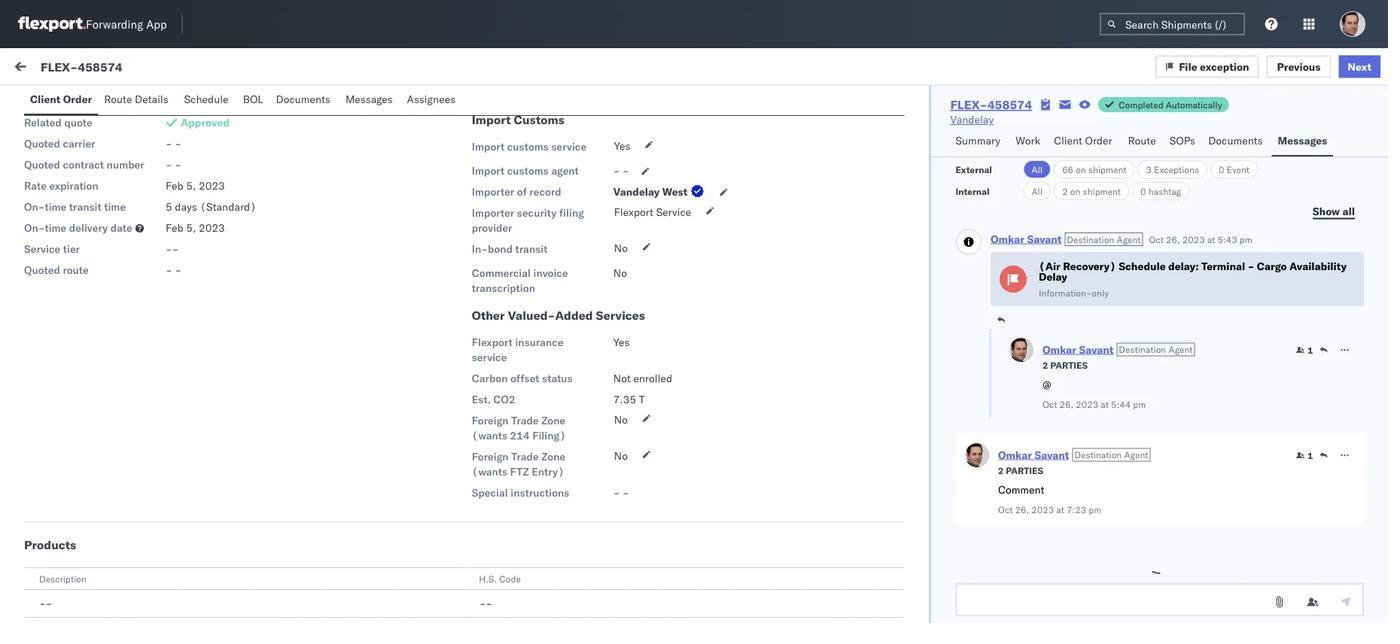 Task type: describe. For each thing, give the bounding box(es) containing it.
26, inside button
[[493, 311, 509, 324]]

0 vertical spatial destination
[[1067, 234, 1115, 245]]

savant up @ oct 26, 2023 at 5:44 pm
[[1079, 343, 1114, 356]]

i am filing
[[45, 257, 92, 270]]

no for foreign trade zone (wants ftz entry)
[[614, 450, 628, 463]]

importer of record
[[472, 185, 562, 198]]

next button
[[1339, 55, 1381, 78]]

work for related
[[1116, 131, 1136, 142]]

bol button
[[237, 86, 270, 115]]

omkar savant for filing
[[73, 231, 140, 244]]

(standard)
[[200, 200, 257, 214]]

0 horizontal spatial work
[[146, 62, 171, 75]]

delayed.
[[351, 573, 392, 586]]

&
[[251, 573, 258, 586]]

on-time transit time
[[24, 200, 126, 214]]

terminal
[[1202, 260, 1246, 273]]

expiration
[[49, 179, 98, 192]]

0 vertical spatial contract
[[63, 158, 104, 171]]

1 horizontal spatial order
[[1086, 134, 1113, 147]]

cargo
[[158, 588, 185, 601]]

0 vertical spatial 2
[[1063, 186, 1069, 197]]

1 horizontal spatial your
[[167, 573, 188, 586]]

established,
[[245, 505, 304, 519]]

time
[[474, 131, 493, 142]]

1 for comment
[[1308, 450, 1314, 461]]

0 horizontal spatial we
[[45, 573, 60, 586]]

service tier
[[24, 243, 80, 256]]

edt for filing
[[588, 243, 607, 256]]

oct left code
[[473, 574, 490, 588]]

0 horizontal spatial --
[[39, 597, 52, 611]]

special instructions
[[472, 487, 570, 500]]

hashtag
[[1149, 186, 1182, 197]]

(0) for internal (0)
[[141, 96, 160, 109]]

delivery inside we are notifying you that your shipment, k & k, devan has been delayed. this often occurs when unloading cargo takes longer than expected. please note that this may impact your shipment's final delivery date. we appreciate your understanding and
[[182, 603, 220, 617]]

savant up "messaging"
[[108, 163, 140, 176]]

declaration
[[520, 71, 576, 84]]

(wants for foreign trade zone (wants 214 filing)
[[472, 429, 508, 443]]

automatically
[[1167, 99, 1223, 110]]

message for message list
[[175, 96, 219, 109]]

on-time delivery date
[[24, 221, 132, 235]]

0 horizontal spatial documents button
[[270, 86, 340, 115]]

filing)
[[533, 429, 566, 443]]

than
[[248, 588, 270, 601]]

savant up you
[[108, 547, 140, 560]]

quoted route
[[24, 264, 89, 277]]

26, left 'ftz'
[[493, 476, 509, 490]]

exceptions
[[1155, 164, 1200, 175]]

customs for -
[[508, 164, 549, 177]]

1 horizontal spatial client order button
[[1049, 127, 1123, 157]]

vandelay for vandelay west
[[614, 185, 660, 198]]

2 parties for comment
[[998, 465, 1044, 476]]

k,
[[261, 573, 271, 586]]

shipment for 66 on shipment
[[1089, 164, 1127, 175]]

k
[[241, 573, 248, 586]]

transit for customs
[[516, 243, 548, 256]]

- inside "(air recovery) schedule delay: terminal - cargo availability delay information-only"
[[1248, 260, 1255, 273]]

0 horizontal spatial your
[[81, 603, 101, 617]]

rate expiration
[[24, 179, 98, 192]]

2 feb 5, 2023 from the top
[[166, 221, 225, 235]]

flex- up summary
[[951, 97, 988, 112]]

1 vertical spatial documents
[[1209, 134, 1264, 147]]

savant up the "(air"
[[1027, 232, 1062, 246]]

internal (0)
[[101, 96, 160, 109]]

mainland
[[472, 71, 518, 84]]

0 horizontal spatial messages button
[[340, 86, 401, 115]]

time for transit
[[45, 200, 67, 214]]

on for 2
[[1071, 186, 1081, 197]]

sops button
[[1164, 127, 1203, 157]]

client order for the client order button to the top
[[30, 93, 92, 106]]

code
[[500, 574, 521, 585]]

related for related work item/shipment
[[1083, 131, 1114, 142]]

omkar savant destination agent for @
[[1043, 343, 1193, 356]]

file exception
[[1180, 60, 1250, 73]]

quoted for quoted route
[[24, 264, 60, 277]]

west
[[663, 185, 688, 198]]

final
[[159, 603, 180, 617]]

agent for @
[[1169, 344, 1193, 355]]

zone for foreign trade zone (wants 214 filing)
[[542, 414, 566, 427]]

26, right in-
[[493, 243, 509, 256]]

special
[[472, 487, 508, 500]]

trade for ftz
[[512, 450, 539, 464]]

flex- up latest quote
[[41, 59, 78, 74]]

2 horizontal spatial pm
[[1240, 234, 1253, 245]]

(air recovery) schedule delay: terminal - cargo availability delay information-only
[[1039, 260, 1347, 299]]

am
[[51, 257, 66, 270]]

work button
[[1010, 127, 1049, 157]]

5:45 for this
[[544, 574, 567, 588]]

savant up commendation
[[108, 231, 140, 244]]

2023, for a
[[512, 476, 541, 490]]

vandelay for vandelay
[[951, 113, 994, 126]]

2023, for filing
[[512, 243, 541, 256]]

parties for @
[[1051, 360, 1088, 371]]

route details
[[104, 93, 169, 106]]

oct left 'ftz'
[[473, 476, 490, 490]]

expected.
[[273, 588, 320, 601]]

security
[[517, 206, 557, 220]]

not enrolled
[[614, 372, 673, 385]]

forwarding app link
[[18, 17, 167, 32]]

1 vertical spatial service
[[24, 243, 60, 256]]

- - for quoted contract number
[[166, 158, 182, 171]]

oct down provider
[[473, 243, 490, 256]]

list
[[222, 96, 240, 109]]

and inside this is a great deal and with this contract established, we will create a lucrative partnership.
[[138, 505, 156, 519]]

1 vertical spatial that
[[381, 588, 400, 601]]

carrier
[[63, 137, 95, 150]]

longer
[[216, 588, 246, 601]]

exception
[[1201, 60, 1250, 73]]

client order for the right the client order button
[[1055, 134, 1113, 147]]

h.s.
[[480, 574, 498, 585]]

devan
[[274, 573, 302, 586]]

file
[[1180, 60, 1198, 73]]

all button for 66
[[1024, 160, 1052, 179]]

edt for notifying
[[588, 574, 607, 588]]

2 parties button for @
[[1043, 358, 1088, 371]]

0 vertical spatial omkar savant button
[[991, 232, 1062, 246]]

1 vertical spatial yes
[[614, 336, 630, 349]]

message list button
[[169, 89, 246, 118]]

service for import customs
[[552, 140, 587, 153]]

2023, for notifying
[[512, 574, 541, 588]]

understanding
[[344, 603, 413, 617]]

item/shipment
[[1139, 131, 1200, 142]]

0 vertical spatial omkar savant destination agent
[[991, 232, 1141, 246]]

agent
[[552, 164, 579, 177]]

this inside this is a great deal and with this contract established, we will create a lucrative partnership.
[[182, 505, 200, 519]]

7:00
[[544, 243, 567, 256]]

pm for filing
[[570, 243, 585, 256]]

1 feb 5, 2023 from the top
[[166, 179, 225, 192]]

26, up delay:
[[1166, 234, 1180, 245]]

(0) for external (0)
[[66, 96, 86, 109]]

will
[[322, 505, 339, 519]]

invoice
[[534, 267, 568, 280]]

@ oct 26, 2023 at 5:44 pm
[[1043, 378, 1146, 410]]

note
[[357, 588, 378, 601]]

on- for on-time transit time
[[24, 200, 45, 214]]

oct down carbon
[[473, 386, 490, 399]]

number
[[107, 158, 144, 171]]

2023 inside @ oct 26, 2023 at 5:44 pm
[[1076, 399, 1099, 410]]

external (0) button
[[18, 89, 95, 118]]

this inside we are notifying you that your shipment, k & k, devan has been delayed. this often occurs when unloading cargo takes longer than expected. please note that this may impact your shipment's final delivery date. we appreciate your understanding and
[[394, 573, 415, 586]]

omkar savant for latent messaging
[[73, 163, 140, 176]]

zone for foreign trade zone (wants ftz entry)
[[542, 450, 566, 464]]

omkar savant button for comment
[[998, 449, 1069, 462]]

time up "date"
[[104, 200, 126, 214]]

oct inside button
[[473, 311, 490, 324]]

1 vertical spatial flex-458574
[[951, 97, 1033, 112]]

foreign for foreign trade zone (wants 214 filing)
[[472, 414, 509, 427]]

4 edt from the top
[[588, 386, 607, 399]]

in-
[[472, 243, 488, 256]]

show
[[1314, 205, 1341, 218]]

pm for @
[[1133, 399, 1146, 410]]

filing for i am filing
[[68, 257, 92, 270]]

related quote
[[24, 116, 92, 129]]

trade for 214
[[512, 414, 539, 427]]

0 vertical spatial client order button
[[24, 86, 98, 115]]

contract inside this is a great deal and with this contract established, we will create a lucrative partnership.
[[202, 505, 242, 519]]

added
[[556, 308, 593, 323]]

pm inside button
[[570, 311, 585, 324]]

1 vertical spatial documents button
[[1203, 127, 1273, 157]]

internal for internal (0)
[[101, 96, 138, 109]]

oct left of
[[473, 175, 490, 188]]

5 days (standard)
[[166, 200, 257, 214]]

import work button
[[112, 62, 171, 75]]

pm for a
[[570, 476, 585, 490]]

quote
[[64, 116, 92, 129]]

my
[[15, 58, 39, 79]]

6:30
[[544, 311, 567, 324]]

1 button for comment
[[1296, 450, 1314, 462]]

appreciate
[[267, 603, 318, 617]]

26, right often
[[493, 574, 509, 588]]

with
[[158, 505, 179, 519]]

schedule inside button
[[184, 93, 229, 106]]

comment oct 26, 2023 at 7:23 pm
[[998, 484, 1102, 516]]

great
[[87, 505, 112, 519]]

insurance
[[516, 336, 564, 349]]

1 horizontal spatial we
[[250, 603, 265, 617]]

impact
[[45, 603, 78, 617]]

status
[[542, 372, 573, 385]]

previous button
[[1267, 55, 1332, 78]]

2023 down "5 days (standard)"
[[199, 221, 225, 235]]

2023 up delay:
[[1183, 234, 1205, 245]]

0 horizontal spatial messages
[[346, 93, 393, 106]]

import for import customs
[[472, 112, 511, 127]]

0 vertical spatial delivery
[[69, 221, 108, 235]]

quote
[[63, 88, 98, 103]]

approved
[[181, 116, 230, 129]]

is
[[68, 505, 76, 519]]

internal (0) button
[[95, 89, 169, 118]]

entry)
[[532, 466, 565, 479]]

at for comment
[[1057, 504, 1065, 516]]

0 vertical spatial documents
[[276, 93, 331, 106]]

flex- for oct 26, 2023, 5:45 pm edt
[[1082, 574, 1114, 588]]

1 horizontal spatial messages button
[[1273, 127, 1334, 157]]

2 parties for @
[[1043, 360, 1088, 371]]

- inside export customs - mainland declaration type
[[551, 56, 558, 69]]

importer for importer of record
[[472, 185, 515, 198]]

omkar savant destination agent for comment
[[998, 449, 1149, 462]]

26, down carbon
[[493, 386, 509, 399]]

1 5, from the top
[[186, 179, 196, 192]]

flex-458574 link
[[951, 97, 1033, 112]]

foreign trade zone (wants ftz entry)
[[472, 450, 566, 479]]

26, left of
[[493, 175, 509, 188]]

resize handle column header for related work item/shipment
[[1362, 126, 1380, 624]]

internal for internal
[[956, 186, 990, 197]]

foreign for foreign trade zone (wants ftz entry)
[[472, 450, 509, 464]]

pm for notifying
[[570, 574, 585, 588]]

message for message
[[47, 131, 83, 142]]

1 horizontal spatial service
[[657, 206, 692, 219]]

previous
[[1278, 60, 1321, 73]]

import for import customs service
[[472, 140, 505, 153]]

0 for 0 hashtag
[[1141, 186, 1147, 197]]

4 pm from the top
[[570, 386, 585, 399]]

at for @
[[1101, 399, 1109, 410]]

0 horizontal spatial client
[[30, 93, 60, 106]]

not
[[614, 372, 631, 385]]

1 button for @
[[1296, 344, 1314, 356]]

and inside we are notifying you that your shipment, k & k, devan has been delayed. this often occurs when unloading cargo takes longer than expected. please note that this may impact your shipment's final delivery date. we appreciate your understanding and
[[416, 603, 434, 617]]



Task type: vqa. For each thing, say whether or not it's contained in the screenshot.
topmost customs
yes



Task type: locate. For each thing, give the bounding box(es) containing it.
pm right 7:00 at left
[[570, 243, 585, 256]]

1 vertical spatial omkar savant button
[[1043, 343, 1114, 356]]

2 2023, from the top
[[512, 243, 541, 256]]

flex- for oct 26, 2023, 7:22 pm edt
[[1082, 175, 1114, 188]]

messages down previous button
[[1279, 134, 1328, 147]]

2 importer from the top
[[472, 206, 515, 220]]

66
[[1063, 164, 1074, 175]]

pm right 7:22
[[570, 175, 585, 188]]

import down import customs
[[472, 140, 505, 153]]

client up related quote
[[30, 93, 60, 106]]

time for delivery
[[45, 221, 67, 235]]

0 horizontal spatial service
[[472, 351, 507, 364]]

2 foreign from the top
[[472, 450, 509, 464]]

None text field
[[956, 584, 1365, 617]]

1 vertical spatial trade
[[512, 450, 539, 464]]

availability
[[1290, 260, 1347, 273]]

pm right 7:23
[[1089, 504, 1102, 516]]

omkar
[[73, 163, 105, 176], [73, 231, 105, 244], [991, 232, 1025, 246], [1043, 343, 1077, 356], [998, 449, 1032, 462], [73, 547, 105, 560]]

next
[[1349, 60, 1372, 73]]

zone
[[542, 414, 566, 427], [542, 450, 566, 464]]

transcription
[[472, 282, 536, 295]]

trade up 214
[[512, 414, 539, 427]]

shipment for 2 on shipment
[[1083, 186, 1122, 197]]

0 horizontal spatial contract
[[63, 158, 104, 171]]

quoted down related quote
[[24, 137, 60, 150]]

26,
[[493, 175, 509, 188], [1166, 234, 1180, 245], [493, 243, 509, 256], [493, 311, 509, 324], [493, 386, 509, 399], [1060, 399, 1074, 410], [493, 476, 509, 490], [1015, 504, 1029, 516], [493, 574, 509, 588]]

oct down the 0 hashtag
[[1149, 234, 1164, 245]]

latest
[[24, 88, 60, 103]]

flexport for other valued-added services
[[472, 336, 513, 349]]

agent for comment
[[1125, 449, 1149, 461]]

client
[[30, 93, 60, 106], [1055, 134, 1083, 147]]

2 quoted from the top
[[24, 158, 60, 171]]

0 vertical spatial order
[[63, 93, 92, 106]]

2 up comment
[[998, 465, 1004, 476]]

1 all button from the top
[[1024, 160, 1052, 179]]

external inside button
[[24, 96, 64, 109]]

2 parties button for comment
[[998, 464, 1044, 477]]

2 vertical spatial destination
[[1075, 449, 1122, 461]]

1 a from the left
[[79, 505, 85, 519]]

forwarding app
[[86, 17, 167, 31]]

1 vertical spatial service
[[472, 351, 507, 364]]

1 vertical spatial vandelay
[[614, 185, 660, 198]]

flex- down 7:23
[[1082, 574, 1114, 588]]

0 vertical spatial work
[[146, 62, 171, 75]]

0 vertical spatial messages
[[346, 93, 393, 106]]

at inside @ oct 26, 2023 at 5:44 pm
[[1101, 399, 1109, 410]]

has
[[305, 573, 322, 586]]

import
[[112, 62, 143, 75], [472, 112, 511, 127], [472, 140, 505, 153], [472, 164, 505, 177]]

on- up service tier
[[24, 221, 45, 235]]

0 vertical spatial flex- 458574
[[1082, 175, 1153, 188]]

this left often
[[394, 573, 415, 586]]

at left 5:43
[[1208, 234, 1216, 245]]

5 pm from the top
[[570, 476, 585, 490]]

transit down importer security filing provider
[[516, 243, 548, 256]]

1 foreign from the top
[[472, 414, 509, 427]]

2023 inside comment oct 26, 2023 at 7:23 pm
[[1032, 504, 1054, 516]]

ftz
[[510, 466, 529, 479]]

import for import work
[[112, 62, 143, 75]]

quoted up rate
[[24, 158, 60, 171]]

quoted for quoted contract number
[[24, 158, 60, 171]]

0 for 0 event
[[1219, 164, 1225, 175]]

zone inside foreign trade zone (wants ftz entry)
[[542, 450, 566, 464]]

0 vertical spatial 5,
[[186, 179, 196, 192]]

2 for comment
[[998, 465, 1004, 476]]

2 parties
[[1043, 360, 1088, 371], [998, 465, 1044, 476]]

commendation report
[[103, 257, 206, 270]]

pm right 5:44
[[1133, 399, 1146, 410]]

(wants up special
[[472, 466, 508, 479]]

2 trade from the top
[[512, 450, 539, 464]]

0 vertical spatial 1
[[1308, 345, 1314, 356]]

1 1 from the top
[[1308, 345, 1314, 356]]

pm
[[570, 175, 585, 188], [570, 243, 585, 256], [570, 311, 585, 324], [570, 386, 585, 399], [570, 476, 585, 490], [570, 574, 585, 588]]

importer inside importer security filing provider
[[472, 206, 515, 220]]

2023, for latent messaging
[[512, 175, 541, 188]]

2 parties up comment
[[998, 465, 1044, 476]]

zone inside foreign trade zone (wants 214 filing)
[[542, 414, 566, 427]]

1 feb from the top
[[166, 179, 184, 192]]

6 pm from the top
[[570, 574, 585, 588]]

6 2023, from the top
[[512, 574, 541, 588]]

feb 5, 2023 down days
[[166, 221, 225, 235]]

1 vertical spatial route
[[1129, 134, 1157, 147]]

often
[[417, 573, 443, 586]]

oct 26, 2023, 6:30 pm edt button
[[9, 284, 1380, 352]]

delay
[[1039, 270, 1068, 284]]

2 horizontal spatial 2
[[1063, 186, 1069, 197]]

1 vertical spatial we
[[250, 603, 265, 617]]

0 vertical spatial feb
[[166, 179, 184, 192]]

completed automatically
[[1119, 99, 1223, 110]]

1 vertical spatial 1
[[1308, 450, 1314, 461]]

0 horizontal spatial this
[[45, 505, 65, 519]]

2 edt from the top
[[588, 243, 607, 256]]

flexport for importer security filing provider
[[614, 206, 654, 219]]

customs up the import customs agent on the left of the page
[[508, 140, 549, 153]]

documents button
[[270, 86, 340, 115], [1203, 127, 1273, 157]]

schedule
[[184, 93, 229, 106], [1119, 260, 1166, 273]]

customs up of
[[508, 164, 549, 177]]

- - for quoted route
[[166, 264, 182, 277]]

schedule up approved
[[184, 93, 229, 106]]

0 vertical spatial 5:45
[[544, 476, 567, 490]]

commercial invoice transcription
[[472, 267, 568, 295]]

3 2023, from the top
[[512, 311, 541, 324]]

details
[[135, 93, 169, 106]]

oct 26, 2023, 5:45 pm edt
[[473, 476, 607, 490], [473, 574, 607, 588]]

import down the time
[[472, 164, 505, 177]]

of
[[517, 185, 527, 198]]

4 resize handle column header from the left
[[1362, 126, 1380, 624]]

pm inside @ oct 26, 2023 at 5:44 pm
[[1133, 399, 1146, 410]]

1 horizontal spatial 2
[[1043, 360, 1048, 371]]

1 quoted from the top
[[24, 137, 60, 150]]

destination for comment
[[1075, 449, 1122, 461]]

destination for @
[[1119, 344, 1167, 355]]

0 vertical spatial 2 parties button
[[1043, 358, 1088, 371]]

only
[[1092, 287, 1109, 299]]

0 horizontal spatial that
[[145, 573, 164, 586]]

customs inside export customs - mainland declaration type
[[507, 56, 549, 69]]

0 horizontal spatial external
[[24, 96, 64, 109]]

- - for quoted carrier
[[166, 137, 182, 150]]

foreign inside foreign trade zone (wants ftz entry)
[[472, 450, 509, 464]]

0 horizontal spatial vandelay
[[614, 185, 660, 198]]

i
[[45, 257, 48, 270]]

0 horizontal spatial schedule
[[184, 93, 229, 106]]

resize handle column header for time
[[753, 126, 771, 624]]

3 resize handle column header from the left
[[1057, 126, 1075, 624]]

1 importer from the top
[[472, 185, 515, 198]]

cargo
[[1257, 260, 1287, 273]]

omkar savant for notifying
[[73, 547, 140, 560]]

contract left the established,
[[202, 505, 242, 519]]

route for route
[[1129, 134, 1157, 147]]

my work
[[15, 58, 82, 79]]

filing for importer security filing provider
[[560, 206, 584, 220]]

show all
[[1314, 205, 1356, 218]]

3 edt from the top
[[588, 311, 607, 324]]

Search Shipments (/) text field
[[1100, 13, 1246, 35]]

2 a from the left
[[374, 505, 380, 519]]

resize handle column header
[[448, 126, 466, 624], [753, 126, 771, 624], [1057, 126, 1075, 624], [1362, 126, 1380, 624]]

- - for special instructions
[[614, 487, 630, 500]]

transit for quote
[[69, 200, 101, 214]]

0 vertical spatial all button
[[1024, 160, 1052, 179]]

-- down h.s. in the left of the page
[[480, 597, 493, 611]]

deal
[[115, 505, 135, 519]]

1 horizontal spatial transit
[[516, 243, 548, 256]]

0 vertical spatial related
[[24, 116, 62, 129]]

work inside button
[[1016, 134, 1041, 147]]

messages left assignees
[[346, 93, 393, 106]]

forwarding
[[86, 17, 143, 31]]

resize handle column header for message
[[448, 126, 466, 624]]

oct inside @ oct 26, 2023 at 5:44 pm
[[1043, 399, 1058, 410]]

external for external (0)
[[24, 96, 64, 109]]

a right create
[[374, 505, 380, 519]]

(wants inside foreign trade zone (wants ftz entry)
[[472, 466, 508, 479]]

rate
[[24, 179, 47, 192]]

work up latest quote
[[43, 58, 82, 79]]

flex- for oct 26, 2023, 7:00 pm edt
[[1082, 243, 1114, 256]]

1 vertical spatial filing
[[68, 257, 92, 270]]

savant
[[108, 163, 140, 176], [108, 231, 140, 244], [1027, 232, 1062, 246], [1079, 343, 1114, 356], [1035, 449, 1069, 462], [108, 547, 140, 560]]

1 horizontal spatial documents button
[[1203, 127, 1273, 157]]

2 vertical spatial at
[[1057, 504, 1065, 516]]

1 vertical spatial schedule
[[1119, 260, 1166, 273]]

7:23
[[1067, 504, 1087, 516]]

2023, inside button
[[512, 311, 541, 324]]

0 horizontal spatial route
[[104, 93, 132, 106]]

26, left 5:44
[[1060, 399, 1074, 410]]

customs up declaration
[[507, 56, 549, 69]]

we
[[45, 573, 60, 586], [250, 603, 265, 617]]

pm right 5:46 on the bottom of the page
[[570, 386, 585, 399]]

quoted down service tier
[[24, 264, 60, 277]]

1 5:45 from the top
[[544, 476, 567, 490]]

flexport inside the flexport insurance service
[[472, 336, 513, 349]]

1 on- from the top
[[24, 200, 45, 214]]

valued-
[[508, 308, 556, 323]]

pm for comment
[[1089, 504, 1102, 516]]

1 horizontal spatial schedule
[[1119, 260, 1166, 273]]

2 (0) from the left
[[141, 96, 160, 109]]

no for foreign trade zone (wants 214 filing)
[[614, 414, 628, 427]]

1 horizontal spatial client
[[1055, 134, 1083, 147]]

show all button
[[1305, 200, 1365, 223]]

all for 66
[[1032, 164, 1043, 175]]

0 event
[[1219, 164, 1250, 175]]

contract down carrier
[[63, 158, 104, 171]]

flex- up recovery)
[[1082, 243, 1114, 256]]

import for import customs agent
[[472, 164, 505, 177]]

1 1 button from the top
[[1296, 344, 1314, 356]]

that right you
[[145, 573, 164, 586]]

3
[[1147, 164, 1152, 175]]

service inside the flexport insurance service
[[472, 351, 507, 364]]

0 vertical spatial filing
[[560, 206, 584, 220]]

0 vertical spatial transit
[[69, 200, 101, 214]]

days
[[175, 200, 197, 214]]

3 pm from the top
[[570, 311, 585, 324]]

2 all button from the top
[[1024, 182, 1052, 200]]

2 all from the top
[[1032, 186, 1043, 197]]

2 vertical spatial quoted
[[24, 264, 60, 277]]

event
[[1227, 164, 1250, 175]]

oct down @
[[1043, 399, 1058, 410]]

2 omkar savant from the top
[[73, 231, 140, 244]]

that up understanding
[[381, 588, 400, 601]]

1 pm from the top
[[570, 175, 585, 188]]

2 resize handle column header from the left
[[753, 126, 771, 624]]

foreign inside foreign trade zone (wants 214 filing)
[[472, 414, 509, 427]]

external for external
[[956, 164, 993, 175]]

3 customs from the top
[[508, 164, 549, 177]]

1 vertical spatial oct 26, 2023, 5:45 pm edt
[[473, 574, 607, 588]]

2 (wants from the top
[[472, 466, 508, 479]]

and down may
[[416, 603, 434, 617]]

2 on- from the top
[[24, 221, 45, 235]]

2 feb from the top
[[166, 221, 184, 235]]

1 trade from the top
[[512, 414, 539, 427]]

1 vertical spatial 2 parties button
[[998, 464, 1044, 477]]

work down completed
[[1116, 131, 1136, 142]]

type
[[472, 86, 494, 99]]

t
[[639, 393, 645, 406]]

flexport down "other"
[[472, 336, 513, 349]]

no for in-bond transit
[[614, 242, 628, 255]]

flex-458574 up quote
[[41, 59, 123, 74]]

1 flex- 458574 from the top
[[1082, 175, 1153, 188]]

2 oct 26, 2023, 5:45 pm edt from the top
[[473, 574, 607, 588]]

2 horizontal spatial your
[[321, 603, 341, 617]]

0 horizontal spatial flex-458574
[[41, 59, 123, 74]]

date
[[111, 221, 132, 235]]

2 zone from the top
[[542, 450, 566, 464]]

26, inside @ oct 26, 2023 at 5:44 pm
[[1060, 399, 1074, 410]]

2023
[[199, 179, 225, 192], [199, 221, 225, 235], [1183, 234, 1205, 245], [1076, 399, 1099, 410], [1032, 504, 1054, 516]]

(wants for foreign trade zone (wants ftz entry)
[[472, 466, 508, 479]]

transit
[[69, 200, 101, 214], [516, 243, 548, 256]]

1 vertical spatial delivery
[[182, 603, 220, 617]]

7.35 t
[[614, 393, 645, 406]]

0 horizontal spatial 2
[[998, 465, 1004, 476]]

0 horizontal spatial internal
[[101, 96, 138, 109]]

1 horizontal spatial messages
[[1279, 134, 1328, 147]]

service up carbon
[[472, 351, 507, 364]]

2023 left 5:44
[[1076, 399, 1099, 410]]

importer security filing provider
[[472, 206, 584, 235]]

flex- 458574 for oct 26, 2023, 7:22 pm edt
[[1082, 175, 1153, 188]]

destination
[[1067, 234, 1115, 245], [1119, 344, 1167, 355], [1075, 449, 1122, 461]]

on for 66
[[1076, 164, 1087, 175]]

omkar savant button up comment
[[998, 449, 1069, 462]]

-- up commendation report
[[166, 243, 179, 256]]

26, inside comment oct 26, 2023 at 7:23 pm
[[1015, 504, 1029, 516]]

2 customs from the top
[[508, 140, 549, 153]]

filing inside importer security filing provider
[[560, 206, 584, 220]]

on- for on-time delivery date
[[24, 221, 45, 235]]

1 edt from the top
[[588, 175, 607, 188]]

commendation
[[103, 257, 174, 270]]

on- down rate
[[24, 200, 45, 214]]

1 horizontal spatial flexport
[[614, 206, 654, 219]]

0 vertical spatial this
[[182, 505, 200, 519]]

messages button up show
[[1273, 127, 1334, 157]]

0 vertical spatial feb 5, 2023
[[166, 179, 225, 192]]

your down please
[[321, 603, 341, 617]]

your
[[167, 573, 188, 586], [81, 603, 101, 617], [321, 603, 341, 617]]

0 vertical spatial yes
[[614, 139, 631, 153]]

external (0)
[[24, 96, 86, 109]]

2 flex- 458574 from the top
[[1082, 574, 1153, 588]]

1 resize handle column header from the left
[[448, 126, 466, 624]]

1854269
[[1114, 243, 1159, 256]]

1 vertical spatial shipment
[[1083, 186, 1122, 197]]

6 edt from the top
[[588, 574, 607, 588]]

1 oct 26, 2023, 5:45 pm edt from the top
[[473, 476, 607, 490]]

0 vertical spatial messages button
[[340, 86, 401, 115]]

delivery down 'takes'
[[182, 603, 220, 617]]

oct down comment
[[998, 504, 1013, 516]]

3 quoted from the top
[[24, 264, 60, 277]]

(0) inside button
[[141, 96, 160, 109]]

customs for import
[[507, 56, 549, 69]]

1 all from the top
[[1032, 164, 1043, 175]]

related work item/shipment
[[1083, 131, 1200, 142]]

this inside this is a great deal and with this contract established, we will create a lucrative partnership.
[[45, 505, 65, 519]]

2023 up "5 days (standard)"
[[199, 179, 225, 192]]

edt for latent messaging
[[588, 175, 607, 188]]

1 vertical spatial transit
[[516, 243, 548, 256]]

1 vertical spatial and
[[416, 603, 434, 617]]

omkar savant button for @
[[1043, 343, 1114, 356]]

1 omkar savant from the top
[[73, 163, 140, 176]]

2 for @
[[1043, 360, 1048, 371]]

parties for comment
[[1006, 465, 1044, 476]]

oct inside comment oct 26, 2023 at 7:23 pm
[[998, 504, 1013, 516]]

at left 7:23
[[1057, 504, 1065, 516]]

2 5, from the top
[[186, 221, 196, 235]]

vandelay west
[[614, 185, 688, 198]]

we up occurs
[[45, 573, 60, 586]]

0 vertical spatial 2 parties
[[1043, 360, 1088, 371]]

2 1 button from the top
[[1296, 450, 1314, 462]]

3 omkar savant from the top
[[73, 547, 140, 560]]

route left details on the left top of page
[[104, 93, 132, 106]]

shipment down 66 on shipment
[[1083, 186, 1122, 197]]

5:45 for lucrative
[[544, 476, 567, 490]]

all button for 2
[[1024, 182, 1052, 200]]

1 2023, from the top
[[512, 175, 541, 188]]

0 vertical spatial flex-458574
[[41, 59, 123, 74]]

vandelay up summary
[[951, 113, 994, 126]]

oct 26, 2023, 5:45 pm edt for lucrative
[[473, 476, 607, 490]]

message inside button
[[175, 96, 219, 109]]

trade up 'ftz'
[[512, 450, 539, 464]]

1 horizontal spatial (0)
[[141, 96, 160, 109]]

0 horizontal spatial work
[[43, 58, 82, 79]]

savant up comment oct 26, 2023 at 7:23 pm
[[1035, 449, 1069, 462]]

1 vertical spatial message
[[47, 131, 83, 142]]

2 pm from the top
[[570, 243, 585, 256]]

0 vertical spatial we
[[45, 573, 60, 586]]

external down summary button
[[956, 164, 993, 175]]

yes up "vandelay west"
[[614, 139, 631, 153]]

1 horizontal spatial this
[[403, 588, 421, 601]]

related for related quote
[[24, 116, 62, 129]]

omkar savant button up the "(air"
[[991, 232, 1062, 246]]

all for 2
[[1032, 186, 1043, 197]]

flex- right the 66
[[1082, 175, 1114, 188]]

omkar savant destination agent up 'flex- 2271801'
[[1043, 343, 1193, 356]]

flexport. image
[[18, 17, 86, 32]]

shipment up 2 on shipment
[[1089, 164, 1127, 175]]

yes down services
[[614, 336, 630, 349]]

client up the 66
[[1055, 134, 1083, 147]]

order up quote
[[63, 93, 92, 106]]

1 vertical spatial feb
[[166, 221, 184, 235]]

1 vertical spatial all button
[[1024, 182, 1052, 200]]

trade inside foreign trade zone (wants ftz entry)
[[512, 450, 539, 464]]

1 vertical spatial all
[[1032, 186, 1043, 197]]

flex- 458574
[[1082, 175, 1153, 188], [1082, 574, 1153, 588]]

2 1 from the top
[[1308, 450, 1314, 461]]

0 vertical spatial importer
[[472, 185, 515, 198]]

-- for -
[[480, 597, 493, 611]]

1 horizontal spatial at
[[1101, 399, 1109, 410]]

summary button
[[950, 127, 1010, 157]]

2 down the 66
[[1063, 186, 1069, 197]]

1 for @
[[1308, 345, 1314, 356]]

this left is on the bottom left of the page
[[45, 505, 65, 519]]

internal inside button
[[101, 96, 138, 109]]

2 parties button
[[1043, 358, 1088, 371], [998, 464, 1044, 477]]

1 horizontal spatial internal
[[956, 186, 990, 197]]

client order button
[[24, 86, 98, 115], [1049, 127, 1123, 157]]

5 edt from the top
[[588, 476, 607, 490]]

documents button up event on the top of page
[[1203, 127, 1273, 157]]

-- for tier
[[166, 243, 179, 256]]

pm for latent messaging
[[570, 175, 585, 188]]

service up agent
[[552, 140, 587, 153]]

1 (0) from the left
[[66, 96, 86, 109]]

0 vertical spatial agent
[[1117, 234, 1141, 245]]

1 vertical spatial 2
[[1043, 360, 1048, 371]]

order up 66 on shipment
[[1086, 134, 1113, 147]]

destination up recovery)
[[1067, 234, 1115, 245]]

2271801
[[1114, 386, 1159, 399]]

on right the 66
[[1076, 164, 1087, 175]]

2 parties up @
[[1043, 360, 1088, 371]]

omkar savant up commendation
[[73, 231, 140, 244]]

1 vertical spatial on
[[1071, 186, 1081, 197]]

other valued-added services
[[472, 308, 645, 323]]

2023,
[[512, 175, 541, 188], [512, 243, 541, 256], [512, 311, 541, 324], [512, 386, 541, 399], [512, 476, 541, 490], [512, 574, 541, 588]]

1 vertical spatial flexport
[[472, 336, 513, 349]]

trade inside foreign trade zone (wants 214 filing)
[[512, 414, 539, 427]]

1 vertical spatial parties
[[1006, 465, 1044, 476]]

service for other valued-added services
[[472, 351, 507, 364]]

importer for importer security filing provider
[[472, 206, 515, 220]]

1 customs from the top
[[507, 56, 549, 69]]

vandelay
[[951, 113, 994, 126], [614, 185, 660, 198]]

route for route details
[[104, 93, 132, 106]]

0 horizontal spatial client order button
[[24, 86, 98, 115]]

0 horizontal spatial filing
[[68, 257, 92, 270]]

(air
[[1039, 260, 1061, 273]]

transit up 'on-time delivery date' at the left top of page
[[69, 200, 101, 214]]

1 (wants from the top
[[472, 429, 508, 443]]

oct
[[473, 175, 490, 188], [1149, 234, 1164, 245], [473, 243, 490, 256], [473, 311, 490, 324], [473, 386, 490, 399], [1043, 399, 1058, 410], [473, 476, 490, 490], [998, 504, 1013, 516], [473, 574, 490, 588]]

edt inside button
[[588, 311, 607, 324]]

2 horizontal spatial at
[[1208, 234, 1216, 245]]

(wants inside foreign trade zone (wants 214 filing)
[[472, 429, 508, 443]]

edt
[[588, 175, 607, 188], [588, 243, 607, 256], [588, 311, 607, 324], [588, 386, 607, 399], [588, 476, 607, 490], [588, 574, 607, 588]]

work for my
[[43, 58, 82, 79]]

5 2023, from the top
[[512, 476, 541, 490]]

1 vertical spatial order
[[1086, 134, 1113, 147]]

importer up provider
[[472, 206, 515, 220]]

1 vertical spatial internal
[[956, 186, 990, 197]]

458574
[[78, 59, 123, 74], [988, 97, 1033, 112], [1114, 175, 1153, 188], [1114, 574, 1153, 588]]

0 vertical spatial all
[[1032, 164, 1043, 175]]

4 2023, from the top
[[512, 386, 541, 399]]

route inside route details button
[[104, 93, 132, 106]]

that
[[145, 573, 164, 586], [381, 588, 400, 601]]

1 zone from the top
[[542, 414, 566, 427]]

0 vertical spatial (wants
[[472, 429, 508, 443]]

1 horizontal spatial contract
[[202, 505, 242, 519]]

2 on shipment
[[1063, 186, 1122, 197]]

pm inside comment oct 26, 2023 at 7:23 pm
[[1089, 504, 1102, 516]]

2 5:45 from the top
[[544, 574, 567, 588]]

quoted contract number
[[24, 158, 144, 171]]

2 vertical spatial omkar savant
[[73, 547, 140, 560]]

0 horizontal spatial and
[[138, 505, 156, 519]]

5, up days
[[186, 179, 196, 192]]

omkar savant destination agent up the "(air"
[[991, 232, 1141, 246]]

0 vertical spatial that
[[145, 573, 164, 586]]

1 vertical spatial 0
[[1141, 186, 1147, 197]]

flex- for oct 26, 2023, 5:46 pm edt
[[1082, 386, 1114, 399]]

quoted for quoted carrier
[[24, 137, 60, 150]]

unloading
[[108, 588, 156, 601]]

(0) inside button
[[66, 96, 86, 109]]

summary
[[956, 134, 1001, 147]]

external up related quote
[[24, 96, 64, 109]]

import up the time
[[472, 112, 511, 127]]

at inside comment oct 26, 2023 at 7:23 pm
[[1057, 504, 1065, 516]]

1 vertical spatial this
[[394, 573, 415, 586]]

documents right bol button
[[276, 93, 331, 106]]

1 horizontal spatial parties
[[1051, 360, 1088, 371]]

information-
[[1039, 287, 1092, 299]]

on down the 66
[[1071, 186, 1081, 197]]

omkar savant button up @
[[1043, 343, 1114, 356]]

- -
[[166, 137, 182, 150], [166, 158, 182, 171], [614, 164, 630, 177], [166, 264, 182, 277], [614, 487, 630, 500]]

you
[[125, 573, 142, 586]]

this inside we are notifying you that your shipment, k & k, devan has been delayed. this often occurs when unloading cargo takes longer than expected. please note that this may impact your shipment's final delivery date. we appreciate your understanding and
[[403, 588, 421, 601]]

we down than
[[250, 603, 265, 617]]

edt for a
[[588, 476, 607, 490]]

1 horizontal spatial route
[[1129, 134, 1157, 147]]

5:45 right 'ftz'
[[544, 476, 567, 490]]

1 vertical spatial feb 5, 2023
[[166, 221, 225, 235]]

1 vertical spatial messages
[[1279, 134, 1328, 147]]

schedule inside "(air recovery) schedule delay: terminal - cargo availability delay information-only"
[[1119, 260, 1166, 273]]

pm right 5:43
[[1240, 234, 1253, 245]]

foreign up special
[[472, 450, 509, 464]]

route inside route button
[[1129, 134, 1157, 147]]

zone up entry)
[[542, 450, 566, 464]]

import up the route details
[[112, 62, 143, 75]]

1 vertical spatial foreign
[[472, 450, 509, 464]]



